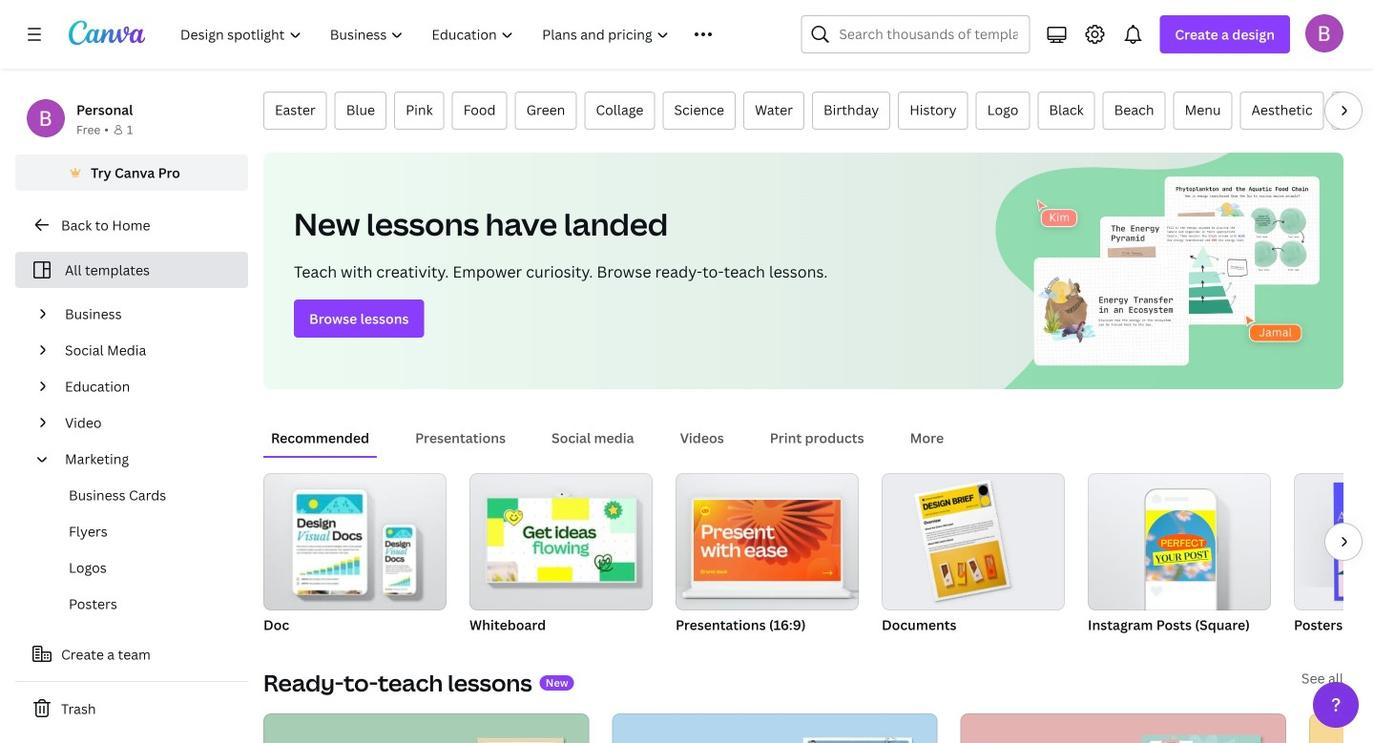Task type: describe. For each thing, give the bounding box(es) containing it.
Search search field
[[839, 16, 1018, 52]]

bob builder image
[[1306, 14, 1344, 52]]

pronouns image
[[961, 714, 1286, 743]]

new lessons have landed image
[[989, 153, 1344, 389]]



Task type: locate. For each thing, give the bounding box(es) containing it.
instagram post (square) image
[[1088, 473, 1271, 611], [1146, 510, 1216, 582]]

top level navigation element
[[168, 15, 755, 53], [168, 15, 755, 53]]

presentation (16:9) image
[[676, 473, 859, 611], [694, 500, 841, 581]]

polygons and pythagorean theorem image
[[612, 714, 938, 743]]

poster (18 × 24 in portrait) image
[[1294, 473, 1374, 611], [1334, 483, 1374, 601]]

document image
[[882, 473, 1065, 611], [915, 480, 1011, 602]]

doc image
[[263, 473, 447, 611], [263, 473, 447, 611]]

art history 101 image
[[1309, 714, 1374, 743]]

life cycles image
[[263, 714, 589, 743]]

whiteboard image
[[470, 473, 653, 611], [487, 499, 635, 582]]

None search field
[[801, 15, 1030, 53]]



Task type: vqa. For each thing, say whether or not it's contained in the screenshot.
Pronouns image
yes



